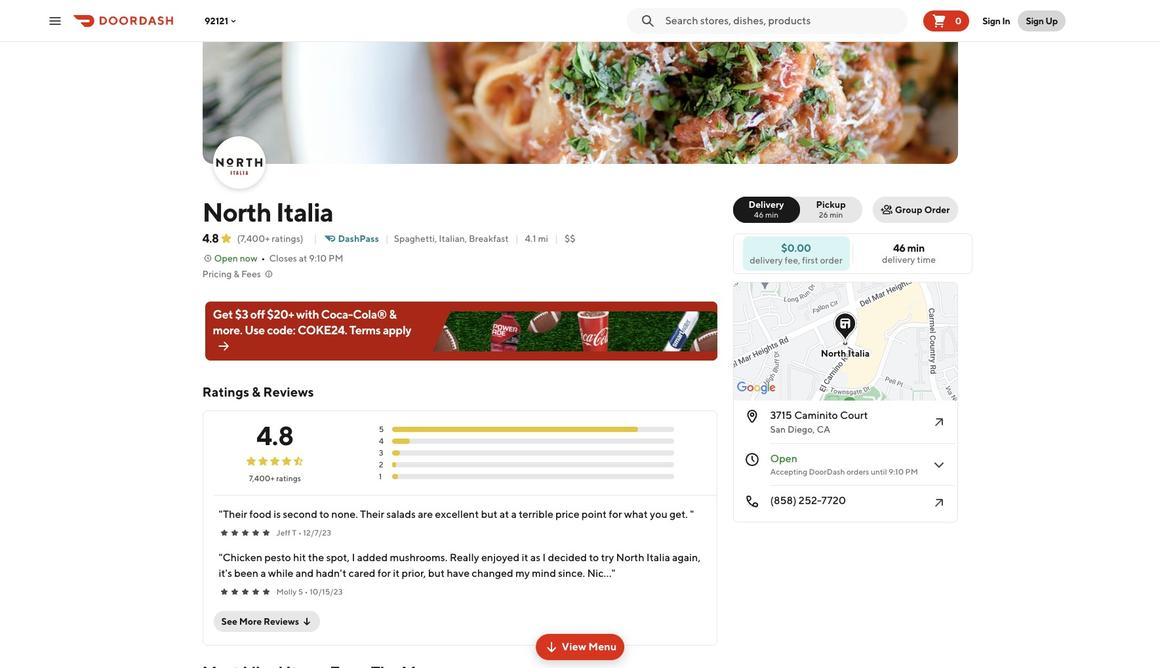 Task type: locate. For each thing, give the bounding box(es) containing it.
first
[[802, 255, 818, 265]]

1 horizontal spatial 4.8
[[256, 420, 294, 451]]

0 vertical spatial 9:10
[[309, 253, 327, 264]]

none radio containing pickup
[[792, 197, 862, 223]]

pm
[[329, 253, 343, 264], [905, 467, 918, 477]]

reviews down molly
[[264, 617, 299, 627]]

(858)
[[770, 495, 797, 507]]

0 horizontal spatial sign
[[983, 15, 1001, 26]]

view menu
[[562, 641, 617, 653]]

1 horizontal spatial &
[[252, 384, 261, 399]]

min up the '$0.00 delivery fee, first order'
[[765, 210, 779, 220]]

0 horizontal spatial open
[[214, 253, 238, 264]]

• for jeff
[[298, 528, 302, 538]]

4.8
[[202, 232, 219, 245], [256, 420, 294, 451]]

$0.00
[[781, 242, 811, 254]]

diego,
[[788, 424, 815, 435]]

2 delivery from the left
[[750, 255, 783, 265]]

& left fees
[[234, 269, 239, 279]]

1 horizontal spatial 9:10
[[889, 467, 904, 477]]

at
[[299, 253, 307, 264]]

reviews down code:
[[263, 384, 314, 399]]

0 vertical spatial open
[[214, 253, 238, 264]]

open up pricing & fees
[[214, 253, 238, 264]]

min inside 46 min delivery time
[[907, 242, 925, 254]]

7720
[[822, 495, 846, 507]]

s
[[298, 587, 303, 597]]

expand store hours image
[[931, 457, 947, 473]]

delivery
[[882, 254, 915, 265], [750, 255, 783, 265]]

9:10 right until
[[889, 467, 904, 477]]

| up • closes at 9:10 pm
[[314, 233, 317, 244]]

min inside delivery 46 min
[[765, 210, 779, 220]]

open for open now
[[214, 253, 238, 264]]

order
[[820, 255, 843, 265]]

open up "accepting"
[[770, 453, 798, 465]]

orders
[[847, 467, 869, 477]]

1 horizontal spatial 46
[[893, 242, 906, 254]]

sign up
[[1026, 15, 1058, 26]]

2 sign from the left
[[1026, 15, 1044, 26]]

delivery left time on the top right
[[882, 254, 915, 265]]

2 vertical spatial •
[[305, 587, 308, 597]]

see more reviews button
[[213, 611, 320, 632]]

1 horizontal spatial open
[[770, 453, 798, 465]]

min right 26
[[830, 210, 843, 220]]

1 vertical spatial pm
[[905, 467, 918, 477]]

more.
[[213, 323, 242, 337]]

• right now
[[261, 253, 265, 264]]

ratings)
[[272, 233, 303, 244]]

min
[[765, 210, 779, 220], [830, 210, 843, 220], [907, 242, 925, 254]]

None radio
[[792, 197, 862, 223]]

0 horizontal spatial delivery
[[750, 255, 783, 265]]

46 left time on the top right
[[893, 242, 906, 254]]

0 horizontal spatial •
[[261, 253, 265, 264]]

min down group order button
[[907, 242, 925, 254]]

sign left up
[[1026, 15, 1044, 26]]

1 vertical spatial •
[[298, 528, 302, 538]]

cola®
[[353, 308, 387, 321]]

9:10 right at
[[309, 253, 327, 264]]

north
[[202, 197, 271, 228], [821, 348, 846, 359], [821, 348, 846, 359]]

in
[[1002, 15, 1010, 26]]

| left 4.1
[[515, 233, 518, 244]]

9:10
[[309, 253, 327, 264], [889, 467, 904, 477]]

|
[[314, 233, 317, 244], [386, 233, 389, 244], [515, 233, 518, 244], [555, 233, 558, 244]]

0
[[955, 15, 962, 26]]

1 | from the left
[[314, 233, 317, 244]]

0 vertical spatial •
[[261, 253, 265, 264]]

1 vertical spatial reviews
[[264, 617, 299, 627]]

&
[[234, 269, 239, 279], [389, 308, 396, 321], [252, 384, 261, 399]]

off
[[250, 308, 265, 321]]

accepting
[[770, 467, 807, 477]]

1 horizontal spatial delivery
[[882, 254, 915, 265]]

sign left in
[[983, 15, 1001, 26]]

now
[[240, 253, 257, 264]]

fee,
[[785, 255, 800, 265]]

open inside open accepting doordash orders until 9:10 pm
[[770, 453, 798, 465]]

2
[[379, 460, 383, 470]]

north italia image
[[202, 0, 958, 164], [214, 138, 264, 188]]

9:10 inside open accepting doordash orders until 9:10 pm
[[889, 467, 904, 477]]

italian,
[[439, 233, 467, 244]]

4.8 up 7,400+ ratings
[[256, 420, 294, 451]]

open menu image
[[47, 13, 63, 29]]

pm inside open accepting doordash orders until 9:10 pm
[[905, 467, 918, 477]]

• closes at 9:10 pm
[[261, 253, 343, 264]]

0 vertical spatial 4.8
[[202, 232, 219, 245]]

1 vertical spatial &
[[389, 308, 396, 321]]

0 vertical spatial 46
[[754, 210, 764, 220]]

" "
[[219, 552, 615, 580]]

group
[[895, 205, 922, 215]]

3715
[[770, 409, 792, 422]]

pm left expand store hours image
[[905, 467, 918, 477]]

1 vertical spatial 46
[[893, 242, 906, 254]]

spaghetti, italian, breakfast | 4.1 mi | $$
[[394, 233, 576, 244]]

46 inside 46 min delivery time
[[893, 242, 906, 254]]

Store search: begin typing to search for stores available on DoorDash text field
[[665, 13, 903, 28]]

1 horizontal spatial pm
[[905, 467, 918, 477]]

• right the t
[[298, 528, 302, 538]]

open
[[214, 253, 238, 264], [770, 453, 798, 465]]

1 horizontal spatial sign
[[1026, 15, 1044, 26]]

see more reviews
[[221, 617, 299, 627]]

• for molly
[[305, 587, 308, 597]]

2 horizontal spatial •
[[305, 587, 308, 597]]

2 horizontal spatial min
[[907, 242, 925, 254]]

north italia
[[202, 197, 333, 228], [821, 348, 870, 359], [821, 348, 870, 359]]

0 vertical spatial reviews
[[263, 384, 314, 399]]

46 up the '$0.00 delivery fee, first order'
[[754, 210, 764, 220]]

reviews inside 'button'
[[264, 617, 299, 627]]

heading
[[202, 662, 444, 668]]

& up apply
[[389, 308, 396, 321]]

fees
[[241, 269, 261, 279]]

2 | from the left
[[386, 233, 389, 244]]

None radio
[[733, 197, 800, 223]]

open for open accepting doordash orders until 9:10 pm
[[770, 453, 798, 465]]

1 sign from the left
[[983, 15, 1001, 26]]

get $3 off $20+ with coca-cola® & more. use code: coke24. terms apply
[[213, 308, 411, 337]]

46
[[754, 210, 764, 220], [893, 242, 906, 254]]

1 vertical spatial open
[[770, 453, 798, 465]]

1 delivery from the left
[[882, 254, 915, 265]]

5
[[379, 424, 384, 434]]

3
[[379, 448, 383, 458]]

group order
[[895, 205, 950, 215]]

4.1
[[525, 233, 536, 244]]

sign
[[983, 15, 1001, 26], [1026, 15, 1044, 26]]

reviews for see more reviews
[[264, 617, 299, 627]]

0 horizontal spatial &
[[234, 269, 239, 279]]

& for fees
[[234, 269, 239, 279]]

0 vertical spatial pm
[[329, 253, 343, 264]]

4.8 up "open now"
[[202, 232, 219, 245]]

& inside button
[[234, 269, 239, 279]]

| right mi
[[555, 233, 558, 244]]

0 horizontal spatial min
[[765, 210, 779, 220]]

pickup
[[816, 199, 846, 210]]

order methods option group
[[733, 197, 862, 223]]

t
[[292, 528, 297, 538]]

1 horizontal spatial min
[[830, 210, 843, 220]]

(7,400+ ratings)
[[237, 233, 303, 244]]

0 horizontal spatial 46
[[754, 210, 764, 220]]

0 vertical spatial &
[[234, 269, 239, 279]]

delivery left fee, on the right top of page
[[750, 255, 783, 265]]

1 vertical spatial 9:10
[[889, 467, 904, 477]]

| left spaghetti,
[[386, 233, 389, 244]]

2 vertical spatial &
[[252, 384, 261, 399]]

& right ratings
[[252, 384, 261, 399]]

• right s
[[305, 587, 308, 597]]

pm down dashpass
[[329, 253, 343, 264]]

1 horizontal spatial •
[[298, 528, 302, 538]]

2 horizontal spatial &
[[389, 308, 396, 321]]

min inside pickup 26 min
[[830, 210, 843, 220]]

open now
[[214, 253, 257, 264]]

until
[[871, 467, 887, 477]]

none radio containing delivery
[[733, 197, 800, 223]]

& for reviews
[[252, 384, 261, 399]]

ratings & reviews
[[202, 384, 314, 399]]

$$
[[565, 233, 576, 244]]



Task type: vqa. For each thing, say whether or not it's contained in the screenshot.
Tamales
no



Task type: describe. For each thing, give the bounding box(es) containing it.
see
[[221, 617, 237, 627]]

10/15/23
[[310, 587, 343, 597]]

code:
[[267, 323, 295, 337]]

(858) 252-7720
[[770, 495, 846, 507]]

3715 caminito court san diego, ca
[[770, 409, 868, 435]]

(7,400+
[[237, 233, 270, 244]]

3 | from the left
[[515, 233, 518, 244]]

up
[[1046, 15, 1058, 26]]

pricing & fees
[[202, 269, 261, 279]]

reviews for ratings & reviews
[[263, 384, 314, 399]]

pricing & fees button
[[202, 268, 274, 281]]

delivery inside the '$0.00 delivery fee, first order'
[[750, 255, 783, 265]]

molly
[[276, 587, 297, 597]]

jeff
[[276, 528, 290, 538]]

& inside get $3 off $20+ with coca-cola® & more. use code: coke24. terms apply
[[389, 308, 396, 321]]

$20+
[[267, 308, 294, 321]]

with
[[296, 308, 319, 321]]

dashpass
[[338, 233, 379, 244]]

view menu button
[[536, 634, 625, 660]]

mi
[[538, 233, 548, 244]]

expand store hours button
[[736, 327, 955, 369]]

map region
[[669, 147, 1005, 483]]

court
[[840, 409, 868, 422]]

apply
[[383, 323, 411, 337]]

ca
[[817, 424, 830, 435]]

92121 button
[[205, 15, 239, 26]]

$0.00 delivery fee, first order
[[750, 242, 843, 265]]

dashpass |
[[338, 233, 389, 244]]

powered by google image
[[737, 382, 776, 395]]

min for delivery
[[765, 210, 779, 220]]

view
[[562, 641, 586, 653]]

pricing
[[202, 269, 232, 279]]

sign up link
[[1018, 10, 1066, 31]]

46 inside delivery 46 min
[[754, 210, 764, 220]]

menu
[[588, 641, 617, 653]]

0 horizontal spatial pm
[[329, 253, 343, 264]]

closes
[[269, 253, 297, 264]]

open accepting doordash orders until 9:10 pm
[[770, 453, 918, 477]]

spaghetti,
[[394, 233, 437, 244]]

252-
[[799, 495, 822, 507]]

delivery
[[749, 199, 784, 210]]

sign in link
[[975, 8, 1018, 34]]

ratings
[[202, 384, 249, 399]]

molly s • 10/15/23
[[276, 587, 343, 597]]

0 button
[[924, 10, 970, 31]]

ratings
[[276, 474, 301, 483]]

7,400+
[[249, 474, 275, 483]]

breakfast
[[469, 233, 509, 244]]

jeff t • 12/7/23
[[276, 528, 331, 538]]

7,400+ ratings
[[249, 474, 301, 483]]

4 | from the left
[[555, 233, 558, 244]]

caminito
[[794, 409, 838, 422]]

expand store hours image
[[931, 340, 947, 356]]

get
[[213, 308, 233, 321]]

order
[[924, 205, 950, 215]]

delivery 46 min
[[749, 199, 784, 220]]

sign for sign up
[[1026, 15, 1044, 26]]

call restaurant image
[[931, 495, 947, 511]]

1
[[379, 472, 382, 481]]

min for pickup
[[830, 210, 843, 220]]

$3
[[235, 308, 248, 321]]

0 horizontal spatial 4.8
[[202, 232, 219, 245]]

group order button
[[873, 197, 958, 223]]

find restaurant in google maps image
[[931, 414, 947, 430]]

delivery inside 46 min delivery time
[[882, 254, 915, 265]]

sign in
[[983, 15, 1010, 26]]

san
[[770, 424, 786, 435]]

doordash
[[809, 467, 845, 477]]

terms
[[349, 323, 381, 337]]

sign for sign in
[[983, 15, 1001, 26]]

more
[[239, 617, 262, 627]]

1 vertical spatial 4.8
[[256, 420, 294, 451]]

use
[[245, 323, 265, 337]]

time
[[917, 254, 936, 265]]

coca-
[[321, 308, 353, 321]]

coke24.
[[298, 323, 347, 337]]

4
[[379, 436, 384, 446]]

12/7/23
[[303, 528, 331, 538]]

0 horizontal spatial 9:10
[[309, 253, 327, 264]]

46 min delivery time
[[882, 242, 936, 265]]

26
[[819, 210, 828, 220]]

pickup 26 min
[[816, 199, 846, 220]]

92121
[[205, 15, 228, 26]]



